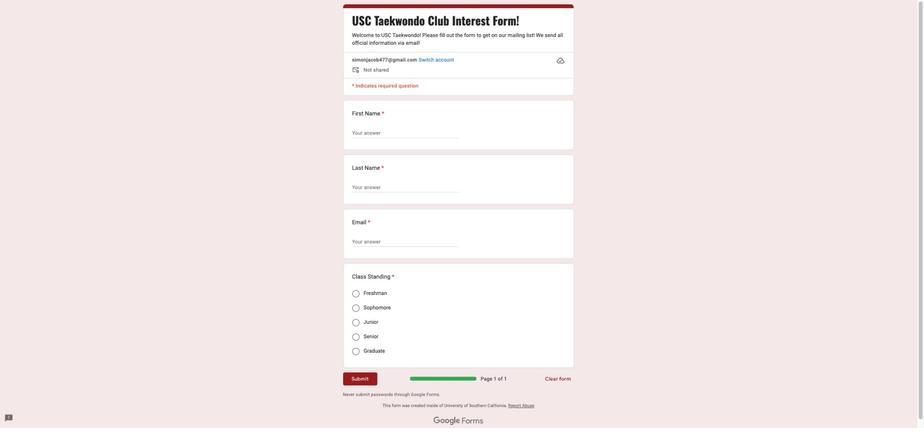 Task type: locate. For each thing, give the bounding box(es) containing it.
None text field
[[352, 183, 459, 192]]

Senior radio
[[352, 334, 360, 341]]

progress bar
[[410, 377, 477, 381]]

Sophomore radio
[[352, 305, 360, 312]]

None text field
[[352, 129, 459, 137], [352, 237, 459, 246], [352, 129, 459, 137], [352, 237, 459, 246]]

list
[[343, 100, 574, 368]]

required question element for first heading from the bottom
[[391, 272, 395, 281]]

heading
[[352, 13, 520, 27], [352, 109, 385, 118], [352, 164, 384, 172], [352, 218, 371, 227], [352, 272, 395, 281]]

senior image
[[352, 334, 360, 341]]

your email and google account are not part of your response image
[[352, 66, 361, 75]]

required question element
[[381, 109, 385, 118], [380, 164, 384, 172], [367, 218, 371, 227], [391, 272, 395, 281]]

Freshman radio
[[352, 290, 360, 298]]

1 heading from the top
[[352, 13, 520, 27]]

required question element for 2nd heading from the bottom of the page
[[367, 218, 371, 227]]

required question element for third heading from the top
[[380, 164, 384, 172]]



Task type: vqa. For each thing, say whether or not it's contained in the screenshot.
menu bar
no



Task type: describe. For each thing, give the bounding box(es) containing it.
3 heading from the top
[[352, 164, 384, 172]]

google image
[[434, 417, 461, 426]]

your email and google account are not part of your response image
[[352, 66, 364, 75]]

junior image
[[352, 319, 360, 327]]

2 heading from the top
[[352, 109, 385, 118]]

freshman image
[[352, 290, 360, 298]]

Graduate radio
[[352, 348, 360, 355]]

required question element for second heading from the top of the page
[[381, 109, 385, 118]]

report a problem to google image
[[4, 414, 13, 423]]

graduate image
[[352, 348, 360, 355]]

5 heading from the top
[[352, 272, 395, 281]]

sophomore image
[[352, 305, 360, 312]]

4 heading from the top
[[352, 218, 371, 227]]

Junior radio
[[352, 319, 360, 327]]



